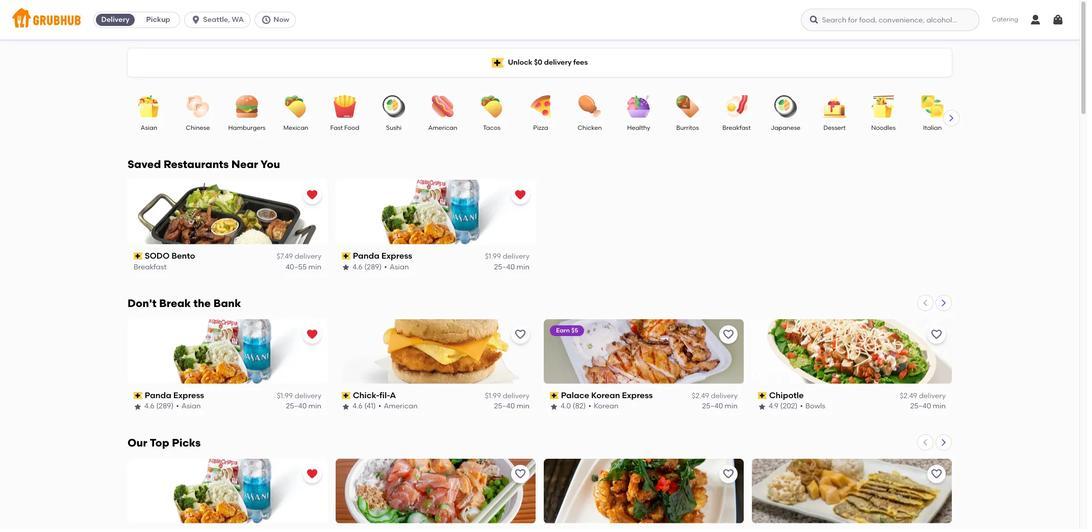Task type: vqa. For each thing, say whether or not it's contained in the screenshot.


Task type: describe. For each thing, give the bounding box(es) containing it.
1 svg image from the left
[[1029, 14, 1042, 26]]

the
[[193, 297, 211, 310]]

bank
[[213, 297, 241, 310]]

don't break the bank
[[128, 297, 241, 310]]

sodo bento logo image
[[128, 180, 327, 245]]

star icon image for subscription pass icon associated with palace
[[550, 403, 558, 411]]

4.0
[[561, 403, 571, 411]]

save this restaurant button for 'gopoké logo'
[[511, 466, 529, 484]]

save this restaurant button for bai tong thai restaurant logo
[[719, 466, 738, 484]]

25–40 min for palace korean express logo
[[702, 403, 738, 411]]

you
[[260, 158, 280, 171]]

$1.99 delivery for panda express
[[485, 392, 529, 401]]

0 vertical spatial american
[[428, 124, 457, 132]]

$7.49 delivery
[[277, 253, 321, 261]]

burritos
[[676, 124, 699, 132]]

yummy kitchen logo image
[[752, 459, 952, 524]]

hamburgers image
[[229, 95, 265, 118]]

fil-
[[379, 391, 390, 401]]

$1.99 delivery for sodo bento
[[485, 253, 529, 261]]

25–40 for chick- subscription pass icon
[[494, 403, 515, 411]]

tacos
[[483, 124, 500, 132]]

bowls
[[805, 403, 825, 411]]

caret left icon image for don't break the bank
[[921, 299, 929, 308]]

sodo bento
[[145, 251, 195, 261]]

saved restaurant image for our top picks
[[306, 469, 318, 481]]

2 svg image from the left
[[1052, 14, 1064, 26]]

now
[[273, 15, 289, 24]]

subscription pass image for panda
[[134, 393, 143, 400]]

0 vertical spatial caret right icon image
[[947, 114, 955, 122]]

tacos image
[[474, 95, 510, 118]]

$2.49 delivery for palace korean express
[[692, 392, 738, 401]]

save this restaurant button for chipotle logo
[[927, 326, 946, 344]]

palace korean express logo image
[[544, 320, 744, 385]]

save this restaurant button for yummy kitchen logo at the bottom of page
[[927, 466, 946, 484]]

1 vertical spatial american
[[384, 403, 418, 411]]

pickup
[[146, 15, 170, 24]]

4.9
[[769, 403, 778, 411]]

4.9 (202)
[[769, 403, 798, 411]]

caret right icon image for our top picks
[[940, 439, 948, 447]]

pizza
[[533, 124, 548, 132]]

(202)
[[780, 403, 798, 411]]

chinese
[[186, 124, 210, 132]]

• korean
[[588, 403, 618, 411]]

chicken image
[[572, 95, 608, 118]]

min for sodo bento logo
[[308, 263, 321, 272]]

palace
[[561, 391, 589, 401]]

25–40 for panda express subscription pass image
[[494, 263, 515, 272]]

1 horizontal spatial • asian
[[384, 263, 409, 272]]

(289) for panda express subscription pass image
[[364, 263, 382, 272]]

saved restaurants near you
[[128, 158, 280, 171]]

$1.99 for express
[[485, 392, 501, 401]]

japanese image
[[768, 95, 803, 118]]

4.6 for sodo bento
[[352, 263, 363, 272]]

25–40 for subscription pass icon associated with palace
[[702, 403, 723, 411]]

noodles image
[[866, 95, 901, 118]]

fees
[[573, 58, 588, 67]]

$1.99 for bento
[[485, 253, 501, 261]]

italian
[[923, 124, 942, 132]]

panda express logo image for don't break the bank
[[128, 320, 327, 385]]

mexican image
[[278, 95, 314, 118]]

2 horizontal spatial express
[[622, 391, 653, 401]]

1 vertical spatial asian
[[390, 263, 409, 272]]

min for palace korean express logo
[[725, 403, 738, 411]]

grubhub plus flag logo image
[[492, 58, 504, 68]]

delivery
[[101, 15, 129, 24]]

american image
[[425, 95, 461, 118]]

catering button
[[985, 8, 1025, 31]]

saved restaurant image for panda express
[[514, 189, 526, 201]]

chipotle logo image
[[752, 320, 952, 385]]

fast food
[[330, 124, 359, 132]]

korean for •
[[594, 403, 618, 411]]

$5
[[571, 327, 578, 335]]

1 vertical spatial panda
[[145, 391, 171, 401]]

food
[[344, 124, 359, 132]]

earn $5
[[556, 327, 578, 335]]

25–40 for 4th subscription pass icon
[[910, 403, 931, 411]]

• for subscription pass icon corresponding to panda
[[176, 403, 179, 411]]

0 horizontal spatial express
[[173, 391, 204, 401]]

dessert
[[823, 124, 846, 132]]

pizza image
[[523, 95, 559, 118]]

(82)
[[573, 403, 586, 411]]

4.0 (82)
[[561, 403, 586, 411]]

• for 4th subscription pass icon
[[800, 403, 803, 411]]

save this restaurant image for bai tong thai restaurant logo
[[722, 469, 735, 481]]

saved
[[128, 158, 161, 171]]

0 horizontal spatial breakfast
[[134, 263, 167, 272]]

chinese image
[[180, 95, 216, 118]]

sodo
[[145, 251, 170, 261]]

healthy
[[627, 124, 650, 132]]

$2.49 for palace korean express
[[692, 392, 709, 401]]

earn
[[556, 327, 570, 335]]

fast food image
[[327, 95, 363, 118]]

catering
[[992, 16, 1018, 23]]

star icon image for chick- subscription pass icon
[[342, 403, 350, 411]]

bai tong thai restaurant logo image
[[544, 459, 744, 524]]

wa
[[232, 15, 244, 24]]

now button
[[255, 12, 300, 28]]

save this restaurant button for chick-fil-a logo at bottom left
[[511, 326, 529, 344]]

4.6 (41)
[[352, 403, 376, 411]]

panda express logo image for our top picks
[[128, 459, 327, 524]]

asian image
[[131, 95, 167, 118]]



Task type: locate. For each thing, give the bounding box(es) containing it.
• for subscription pass icon associated with palace
[[588, 403, 591, 411]]

noodles
[[871, 124, 896, 132]]

0 vertical spatial • asian
[[384, 263, 409, 272]]

0 vertical spatial caret left icon image
[[921, 299, 929, 308]]

saved restaurant image for sodo bento
[[306, 189, 318, 201]]

1 vertical spatial panda express logo image
[[128, 320, 327, 385]]

picks
[[172, 437, 201, 450]]

a
[[390, 391, 396, 401]]

restaurants
[[164, 158, 229, 171]]

2 caret left icon image from the top
[[921, 439, 929, 447]]

save this restaurant image for yummy kitchen logo at the bottom of page
[[930, 469, 943, 481]]

0 vertical spatial saved restaurant image
[[306, 329, 318, 341]]

40–55 min
[[286, 263, 321, 272]]

korean
[[591, 391, 620, 401], [594, 403, 618, 411]]

2 $2.49 delivery from the left
[[900, 392, 946, 401]]

chicken
[[578, 124, 602, 132]]

subscription pass image for panda express
[[342, 253, 351, 260]]

0 vertical spatial panda express
[[353, 251, 412, 261]]

0 vertical spatial panda express logo image
[[336, 180, 536, 245]]

2 vertical spatial caret right icon image
[[940, 439, 948, 447]]

$7.49
[[277, 253, 293, 261]]

1 horizontal spatial panda
[[353, 251, 379, 261]]

1 horizontal spatial $2.49
[[900, 392, 917, 401]]

1 vertical spatial caret right icon image
[[940, 299, 948, 308]]

1 horizontal spatial $2.49 delivery
[[900, 392, 946, 401]]

1 horizontal spatial asian
[[181, 403, 201, 411]]

(289) for subscription pass icon corresponding to panda
[[156, 403, 174, 411]]

0 horizontal spatial panda
[[145, 391, 171, 401]]

star icon image for subscription pass icon corresponding to panda
[[134, 403, 142, 411]]

2 vertical spatial panda express logo image
[[128, 459, 327, 524]]

0 vertical spatial panda
[[353, 251, 379, 261]]

1 horizontal spatial american
[[428, 124, 457, 132]]

• asian
[[384, 263, 409, 272], [176, 403, 201, 411]]

chick-fil-a
[[353, 391, 396, 401]]

1 horizontal spatial 4.6 (289)
[[352, 263, 382, 272]]

1 saved restaurant image from the top
[[306, 329, 318, 341]]

• for panda express subscription pass image
[[384, 263, 387, 272]]

svg image inside now button
[[261, 15, 271, 25]]

•
[[384, 263, 387, 272], [176, 403, 179, 411], [378, 403, 381, 411], [588, 403, 591, 411], [800, 403, 803, 411]]

subscription pass image left sodo
[[134, 253, 143, 260]]

2 $2.49 from the left
[[900, 392, 917, 401]]

0 horizontal spatial svg image
[[191, 15, 201, 25]]

hamburgers
[[228, 124, 266, 132]]

0 horizontal spatial american
[[384, 403, 418, 411]]

3 svg image from the left
[[809, 15, 819, 25]]

express
[[381, 251, 412, 261], [173, 391, 204, 401], [622, 391, 653, 401]]

breakfast down sodo
[[134, 263, 167, 272]]

1 horizontal spatial subscription pass image
[[342, 253, 351, 260]]

delivery button
[[94, 12, 137, 28]]

1 vertical spatial saved restaurant image
[[306, 469, 318, 481]]

Search for food, convenience, alcohol... search field
[[801, 9, 980, 31]]

$2.49 for chipotle
[[900, 392, 917, 401]]

subscription pass image for chick-
[[342, 393, 351, 400]]

25–40 min
[[494, 263, 529, 272], [286, 403, 321, 411], [494, 403, 529, 411], [702, 403, 738, 411], [910, 403, 946, 411]]

25–40
[[494, 263, 515, 272], [286, 403, 307, 411], [494, 403, 515, 411], [702, 403, 723, 411], [910, 403, 931, 411]]

american
[[428, 124, 457, 132], [384, 403, 418, 411]]

$2.49 delivery
[[692, 392, 738, 401], [900, 392, 946, 401]]

sushi image
[[376, 95, 412, 118]]

asian
[[141, 124, 157, 132], [390, 263, 409, 272], [181, 403, 201, 411]]

chick-fil-a logo image
[[336, 320, 536, 385]]

4.6 (289) for subscription pass icon corresponding to panda star icon
[[144, 403, 174, 411]]

subscription pass image left chipotle
[[758, 393, 767, 400]]

1 vertical spatial • asian
[[176, 403, 201, 411]]

1 saved restaurant image from the left
[[306, 189, 318, 201]]

american down american image
[[428, 124, 457, 132]]

1 vertical spatial 4.6 (289)
[[144, 403, 174, 411]]

0 horizontal spatial • asian
[[176, 403, 201, 411]]

american down a
[[384, 403, 418, 411]]

1 $2.49 delivery from the left
[[692, 392, 738, 401]]

star icon image for 4th subscription pass icon
[[758, 403, 766, 411]]

palace korean express
[[561, 391, 653, 401]]

korean down palace korean express
[[594, 403, 618, 411]]

1 subscription pass image from the left
[[134, 393, 143, 400]]

dessert image
[[817, 95, 852, 118]]

seattle, wa
[[203, 15, 244, 24]]

4.6 (289)
[[352, 263, 382, 272], [144, 403, 174, 411]]

italian image
[[915, 95, 950, 118]]

our
[[128, 437, 147, 450]]

1 horizontal spatial express
[[381, 251, 412, 261]]

0 horizontal spatial panda express
[[145, 391, 204, 401]]

4.6
[[352, 263, 363, 272], [144, 403, 154, 411], [352, 403, 363, 411]]

star icon image right 40–55 min
[[342, 264, 350, 272]]

0 horizontal spatial $2.49
[[692, 392, 709, 401]]

svg image inside 'seattle, wa' button
[[191, 15, 201, 25]]

japanese
[[771, 124, 800, 132]]

(41)
[[364, 403, 376, 411]]

save this restaurant image
[[514, 329, 526, 341], [930, 329, 943, 341], [514, 469, 526, 481], [722, 469, 735, 481], [930, 469, 943, 481]]

star icon image left 4.9
[[758, 403, 766, 411]]

1 vertical spatial caret left icon image
[[921, 439, 929, 447]]

40–55
[[286, 263, 307, 272]]

star icon image for panda express subscription pass image
[[342, 264, 350, 272]]

1 horizontal spatial svg image
[[1052, 14, 1064, 26]]

saved restaurant button
[[303, 186, 321, 205], [511, 186, 529, 205], [303, 326, 321, 344], [303, 466, 321, 484]]

2 horizontal spatial asian
[[390, 263, 409, 272]]

1 svg image from the left
[[191, 15, 201, 25]]

star icon image up the our
[[134, 403, 142, 411]]

0 horizontal spatial asian
[[141, 124, 157, 132]]

near
[[231, 158, 258, 171]]

subscription pass image left palace
[[550, 393, 559, 400]]

3 subscription pass image from the left
[[550, 393, 559, 400]]

0 horizontal spatial subscription pass image
[[134, 253, 143, 260]]

0 vertical spatial (289)
[[364, 263, 382, 272]]

subscription pass image
[[134, 393, 143, 400], [342, 393, 351, 400], [550, 393, 559, 400], [758, 393, 767, 400]]

1 horizontal spatial breakfast
[[722, 124, 751, 132]]

panda express logo image
[[336, 180, 536, 245], [128, 320, 327, 385], [128, 459, 327, 524]]

4.6 for panda express
[[352, 403, 363, 411]]

0 horizontal spatial (289)
[[156, 403, 174, 411]]

2 saved restaurant image from the top
[[306, 469, 318, 481]]

$1.99 delivery
[[485, 253, 529, 261], [277, 392, 321, 401], [485, 392, 529, 401]]

1 vertical spatial (289)
[[156, 403, 174, 411]]

0 horizontal spatial $2.49 delivery
[[692, 392, 738, 401]]

seattle, wa button
[[184, 12, 255, 28]]

healthy image
[[621, 95, 656, 118]]

chipotle
[[769, 391, 804, 401]]

1 caret left icon image from the top
[[921, 299, 929, 308]]

subscription pass image for sodo bento
[[134, 253, 143, 260]]

0 horizontal spatial 4.6 (289)
[[144, 403, 174, 411]]

main navigation navigation
[[0, 0, 1079, 40]]

2 saved restaurant image from the left
[[514, 189, 526, 201]]

delivery
[[544, 58, 572, 67], [295, 253, 321, 261], [503, 253, 529, 261], [295, 392, 321, 401], [503, 392, 529, 401], [711, 392, 738, 401], [919, 392, 946, 401]]

panda express
[[353, 251, 412, 261], [145, 391, 204, 401]]

saved restaurant image
[[306, 189, 318, 201], [514, 189, 526, 201]]

min for chipotle logo
[[933, 403, 946, 411]]

min
[[308, 263, 321, 272], [517, 263, 529, 272], [308, 403, 321, 411], [517, 403, 529, 411], [725, 403, 738, 411], [933, 403, 946, 411]]

top
[[150, 437, 169, 450]]

1 $2.49 from the left
[[692, 392, 709, 401]]

unlock
[[508, 58, 532, 67]]

star icon image left 4.6 (41)
[[342, 403, 350, 411]]

subscription pass image left chick-
[[342, 393, 351, 400]]

caret left icon image
[[921, 299, 929, 308], [921, 439, 929, 447]]

0 horizontal spatial svg image
[[1029, 14, 1042, 26]]

4 subscription pass image from the left
[[758, 393, 767, 400]]

chick-
[[353, 391, 379, 401]]

subscription pass image right $7.49 delivery
[[342, 253, 351, 260]]

sushi
[[386, 124, 402, 132]]

• bowls
[[800, 403, 825, 411]]

$2.49 delivery for chipotle
[[900, 392, 946, 401]]

(289)
[[364, 263, 382, 272], [156, 403, 174, 411]]

1 horizontal spatial panda express
[[353, 251, 412, 261]]

pickup button
[[137, 12, 180, 28]]

subscription pass image for palace
[[550, 393, 559, 400]]

korean up • korean
[[591, 391, 620, 401]]

• for chick- subscription pass icon
[[378, 403, 381, 411]]

min for chick-fil-a logo at bottom left
[[517, 403, 529, 411]]

unlock $0 delivery fees
[[508, 58, 588, 67]]

1 horizontal spatial saved restaurant image
[[514, 189, 526, 201]]

fast
[[330, 124, 343, 132]]

star icon image
[[342, 264, 350, 272], [134, 403, 142, 411], [342, 403, 350, 411], [550, 403, 558, 411], [758, 403, 766, 411]]

$0
[[534, 58, 542, 67]]

saved restaurant image for don't break the bank
[[306, 329, 318, 341]]

2 subscription pass image from the left
[[342, 253, 351, 260]]

svg image
[[191, 15, 201, 25], [261, 15, 271, 25], [809, 15, 819, 25]]

1 horizontal spatial svg image
[[261, 15, 271, 25]]

save this restaurant button
[[511, 326, 529, 344], [719, 326, 738, 344], [927, 326, 946, 344], [511, 466, 529, 484], [719, 466, 738, 484], [927, 466, 946, 484]]

0 vertical spatial 4.6 (289)
[[352, 263, 382, 272]]

breakfast image
[[719, 95, 754, 118]]

panda
[[353, 251, 379, 261], [145, 391, 171, 401]]

caret right icon image
[[947, 114, 955, 122], [940, 299, 948, 308], [940, 439, 948, 447]]

2 subscription pass image from the left
[[342, 393, 351, 400]]

0 vertical spatial asian
[[141, 124, 157, 132]]

caret right icon image for don't break the bank
[[940, 299, 948, 308]]

$1.99
[[485, 253, 501, 261], [277, 392, 293, 401], [485, 392, 501, 401]]

mexican
[[283, 124, 308, 132]]

2 vertical spatial asian
[[181, 403, 201, 411]]

caret left icon image for our top picks
[[921, 439, 929, 447]]

save this restaurant image for chick-fil-a logo at bottom left
[[514, 329, 526, 341]]

• american
[[378, 403, 418, 411]]

2 svg image from the left
[[261, 15, 271, 25]]

25–40 min for chick-fil-a logo at bottom left
[[494, 403, 529, 411]]

1 vertical spatial korean
[[594, 403, 618, 411]]

save this restaurant image for chipotle logo
[[930, 329, 943, 341]]

$2.49
[[692, 392, 709, 401], [900, 392, 917, 401]]

save this restaurant image
[[722, 329, 735, 341]]

0 horizontal spatial saved restaurant image
[[306, 189, 318, 201]]

25–40 min for chipotle logo
[[910, 403, 946, 411]]

star icon image left the 4.0
[[550, 403, 558, 411]]

subscription pass image up the our
[[134, 393, 143, 400]]

1 vertical spatial panda express
[[145, 391, 204, 401]]

bento
[[171, 251, 195, 261]]

svg image for seattle, wa
[[191, 15, 201, 25]]

2 horizontal spatial svg image
[[809, 15, 819, 25]]

save this restaurant image for 'gopoké logo'
[[514, 469, 526, 481]]

gopoké logo image
[[336, 459, 536, 524]]

saved restaurant image
[[306, 329, 318, 341], [306, 469, 318, 481]]

25–40 for subscription pass icon corresponding to panda
[[286, 403, 307, 411]]

subscription pass image
[[134, 253, 143, 260], [342, 253, 351, 260]]

1 vertical spatial breakfast
[[134, 263, 167, 272]]

svg image
[[1029, 14, 1042, 26], [1052, 14, 1064, 26]]

our top picks
[[128, 437, 201, 450]]

break
[[159, 297, 191, 310]]

4.6 (289) for star icon associated with panda express subscription pass image
[[352, 263, 382, 272]]

1 horizontal spatial (289)
[[364, 263, 382, 272]]

korean for palace
[[591, 391, 620, 401]]

svg image for now
[[261, 15, 271, 25]]

seattle,
[[203, 15, 230, 24]]

0 vertical spatial breakfast
[[722, 124, 751, 132]]

0 vertical spatial korean
[[591, 391, 620, 401]]

1 subscription pass image from the left
[[134, 253, 143, 260]]

breakfast
[[722, 124, 751, 132], [134, 263, 167, 272]]

breakfast down breakfast image
[[722, 124, 751, 132]]

don't
[[128, 297, 157, 310]]

burritos image
[[670, 95, 705, 118]]



